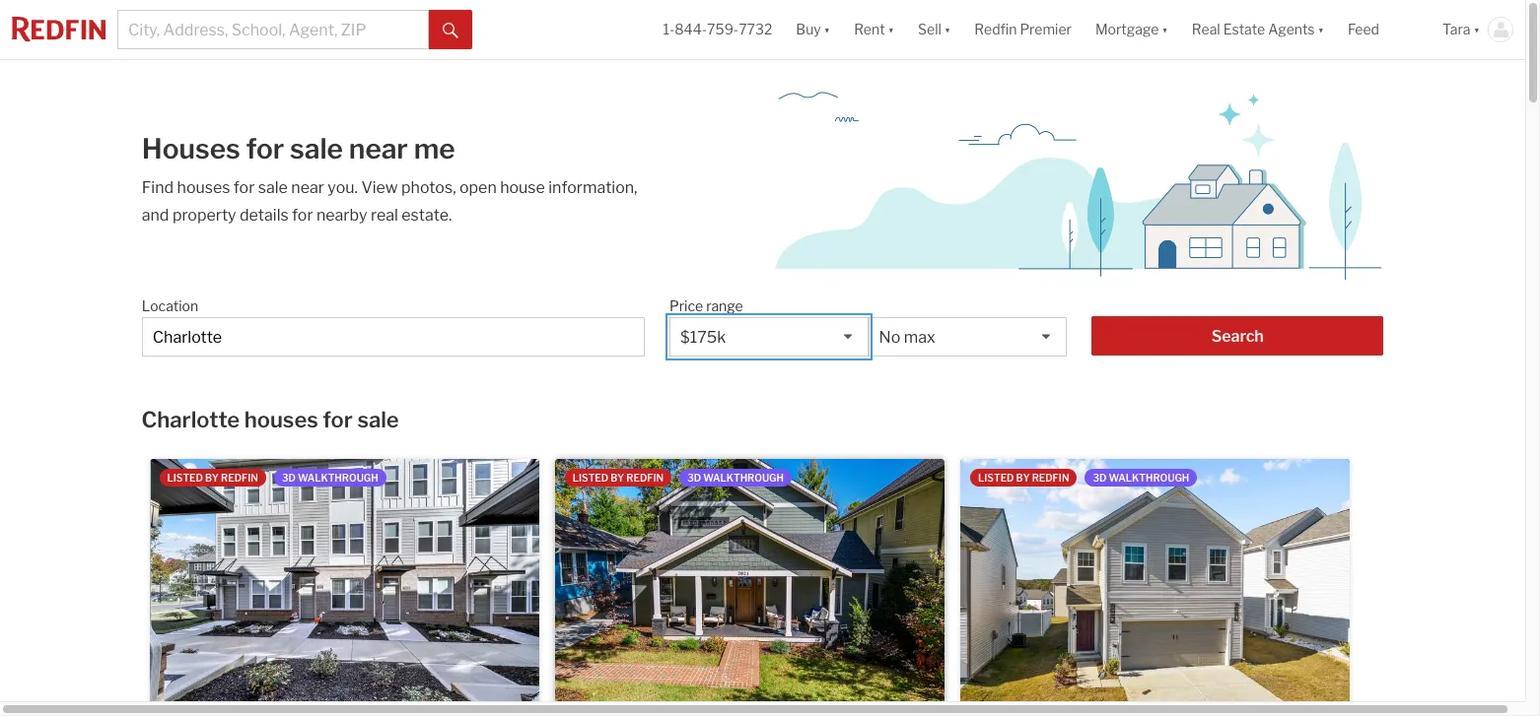 Task type: vqa. For each thing, say whether or not it's contained in the screenshot.
LISTED to the left
yes



Task type: describe. For each thing, give the bounding box(es) containing it.
redfin premier
[[975, 21, 1072, 38]]

real estate agents ▾ button
[[1180, 0, 1336, 59]]

by for 2nd photo of 8816 rockrose way, charlotte, nc 28214 from the right
[[1016, 472, 1030, 484]]

houses
[[142, 132, 240, 166]]

1 horizontal spatial sale
[[290, 132, 343, 166]]

1 photo of 8816 rockrose way, charlotte, nc 28214 image from the left
[[961, 460, 1350, 717]]

listed by redfin for 2nd photo of 3022 citizens ln, charlotte, nc 28205 from right
[[167, 472, 258, 484]]

price range
[[670, 298, 743, 315]]

feed button
[[1336, 0, 1431, 59]]

▾ for tara ▾
[[1474, 21, 1480, 38]]

▾ for rent ▾
[[888, 21, 894, 38]]

1 vertical spatial near
[[291, 178, 324, 197]]

by for 2nd photo of 2021 e 9th st, charlotte, nc 28204 from the right
[[611, 472, 624, 484]]

sell
[[918, 21, 942, 38]]

real
[[1192, 21, 1221, 38]]

2 photo of 2021 e 9th st, charlotte, nc 28204 image from the left
[[944, 460, 1334, 717]]

buy ▾ button
[[784, 0, 842, 59]]

3 3d from the left
[[1093, 472, 1107, 484]]

3d walkthrough for 2nd photo of 2021 e 9th st, charlotte, nc 28204 from the right
[[688, 472, 784, 484]]

estate
[[1223, 21, 1265, 38]]

real
[[371, 206, 398, 225]]

rent ▾ button
[[842, 0, 906, 59]]

location
[[142, 298, 198, 315]]

7732
[[739, 21, 772, 38]]

redfin premier button
[[963, 0, 1084, 59]]

no max
[[879, 328, 935, 347]]

1 horizontal spatial near
[[349, 132, 408, 166]]

and
[[142, 206, 169, 225]]

2 3d from the left
[[688, 472, 701, 484]]

me
[[414, 132, 455, 166]]

▾ for sell ▾
[[945, 21, 951, 38]]

house
[[500, 178, 545, 197]]

listed by redfin for 2nd photo of 8816 rockrose way, charlotte, nc 28214 from the right
[[978, 472, 1069, 484]]

houses for find
[[177, 178, 230, 197]]

real estate agents ▾ link
[[1192, 0, 1324, 59]]

▾ for mortgage ▾
[[1162, 21, 1168, 38]]

search button
[[1092, 316, 1384, 356]]

for inside the view photos, open house information, and property details for nearby real estate.
[[292, 206, 313, 225]]

search
[[1212, 327, 1264, 346]]

listed by redfin for 2nd photo of 2021 e 9th st, charlotte, nc 28204 from the right
[[573, 472, 664, 484]]

redfin for 2nd photo of 2021 e 9th st, charlotte, nc 28204 from the right
[[627, 472, 664, 484]]

1 photo of 2021 e 9th st, charlotte, nc 28204 image from the left
[[555, 460, 945, 717]]

listed for 2nd photo of 2021 e 9th st, charlotte, nc 28204 from the right
[[573, 472, 609, 484]]

listed for 2nd photo of 3022 citizens ln, charlotte, nc 28205 from right
[[167, 472, 203, 484]]

3d walkthrough for 2nd photo of 8816 rockrose way, charlotte, nc 28214 from the right
[[1093, 472, 1190, 484]]



Task type: locate. For each thing, give the bounding box(es) containing it.
buy
[[796, 21, 821, 38]]

City, Address, School, Agent, ZIP search field
[[117, 10, 429, 49], [142, 318, 645, 357]]

1 horizontal spatial 3d
[[688, 472, 701, 484]]

details
[[240, 206, 289, 225]]

$175k
[[680, 328, 726, 347]]

1 3d from the left
[[282, 472, 296, 484]]

2 horizontal spatial 3d
[[1093, 472, 1107, 484]]

0 horizontal spatial redfin
[[221, 472, 258, 484]]

houses up property
[[177, 178, 230, 197]]

you.
[[328, 178, 358, 197]]

mortgage ▾ button
[[1084, 0, 1180, 59]]

2 by from the left
[[611, 472, 624, 484]]

1 by from the left
[[205, 472, 219, 484]]

▾ right sell
[[945, 21, 951, 38]]

price
[[670, 298, 703, 315]]

rent ▾ button
[[854, 0, 894, 59]]

2 horizontal spatial redfin
[[1032, 472, 1069, 484]]

listed for 2nd photo of 8816 rockrose way, charlotte, nc 28214 from the right
[[978, 472, 1014, 484]]

0 vertical spatial near
[[349, 132, 408, 166]]

3d walkthrough
[[282, 472, 378, 484], [688, 472, 784, 484], [1093, 472, 1190, 484]]

photo of 2021 e 9th st, charlotte, nc 28204 image
[[555, 460, 945, 717], [944, 460, 1334, 717]]

information,
[[549, 178, 638, 197]]

range
[[706, 298, 743, 315]]

near up view
[[349, 132, 408, 166]]

2 photo of 3022 citizens ln, charlotte, nc 28205 image from the left
[[539, 460, 929, 717]]

nearby
[[317, 206, 367, 225]]

estate.
[[402, 206, 452, 225]]

2 horizontal spatial 3d walkthrough
[[1093, 472, 1190, 484]]

houses
[[177, 178, 230, 197], [244, 407, 318, 433]]

view photos, open house information, and property details for nearby real estate.
[[142, 178, 638, 225]]

2 photo of 8816 rockrose way, charlotte, nc 28214 image from the left
[[1350, 460, 1540, 717]]

1 ▾ from the left
[[824, 21, 830, 38]]

near
[[349, 132, 408, 166], [291, 178, 324, 197]]

844-
[[675, 21, 707, 38]]

0 horizontal spatial 3d walkthrough
[[282, 472, 378, 484]]

3 ▾ from the left
[[945, 21, 951, 38]]

2 3d walkthrough from the left
[[688, 472, 784, 484]]

3 by from the left
[[1016, 472, 1030, 484]]

3 walkthrough from the left
[[1109, 472, 1190, 484]]

photos,
[[401, 178, 456, 197]]

▾ right rent
[[888, 21, 894, 38]]

0 horizontal spatial listed
[[167, 472, 203, 484]]

near left you.
[[291, 178, 324, 197]]

3 3d walkthrough from the left
[[1093, 472, 1190, 484]]

2 listed from the left
[[573, 472, 609, 484]]

feed
[[1348, 21, 1380, 38]]

tara ▾
[[1443, 21, 1480, 38]]

1 listed from the left
[[167, 472, 203, 484]]

redfin for 2nd photo of 3022 citizens ln, charlotte, nc 28205 from right
[[221, 472, 258, 484]]

▾ right mortgage
[[1162, 21, 1168, 38]]

by for 2nd photo of 3022 citizens ln, charlotte, nc 28205 from right
[[205, 472, 219, 484]]

rent ▾
[[854, 21, 894, 38]]

0 vertical spatial houses
[[177, 178, 230, 197]]

▾ right "agents"
[[1318, 21, 1324, 38]]

3 redfin from the left
[[1032, 472, 1069, 484]]

0 horizontal spatial walkthrough
[[298, 472, 378, 484]]

houses for charlotte
[[244, 407, 318, 433]]

2 horizontal spatial listed by redfin
[[978, 472, 1069, 484]]

rent
[[854, 21, 885, 38]]

4 ▾ from the left
[[1162, 21, 1168, 38]]

1 listed by redfin from the left
[[167, 472, 258, 484]]

photo of 8816 rockrose way, charlotte, nc 28214 image
[[961, 460, 1350, 717], [1350, 460, 1540, 717]]

0 horizontal spatial listed by redfin
[[167, 472, 258, 484]]

photo of 3022 citizens ln, charlotte, nc 28205 image
[[149, 460, 539, 717], [539, 460, 929, 717]]

1-844-759-7732 link
[[663, 21, 772, 38]]

sale
[[290, 132, 343, 166], [258, 178, 288, 197], [357, 407, 399, 433]]

sell ▾ button
[[918, 0, 951, 59]]

houses for sale near me
[[142, 132, 455, 166]]

sale for charlotte houses for sale
[[357, 407, 399, 433]]

1 horizontal spatial houses
[[244, 407, 318, 433]]

1-
[[663, 21, 675, 38]]

3 listed from the left
[[978, 472, 1014, 484]]

1 walkthrough from the left
[[298, 472, 378, 484]]

0 vertical spatial sale
[[290, 132, 343, 166]]

2 redfin from the left
[[627, 472, 664, 484]]

1 vertical spatial city, address, school, agent, zip search field
[[142, 318, 645, 357]]

▾ right buy
[[824, 21, 830, 38]]

redfin for 2nd photo of 8816 rockrose way, charlotte, nc 28214 from the right
[[1032, 472, 1069, 484]]

2 horizontal spatial by
[[1016, 472, 1030, 484]]

1 photo of 3022 citizens ln, charlotte, nc 28205 image from the left
[[149, 460, 539, 717]]

real estate agents ▾
[[1192, 21, 1324, 38]]

5 ▾ from the left
[[1318, 21, 1324, 38]]

2 walkthrough from the left
[[703, 472, 784, 484]]

0 horizontal spatial by
[[205, 472, 219, 484]]

view
[[361, 178, 398, 197]]

0 horizontal spatial near
[[291, 178, 324, 197]]

find houses for sale near you.
[[142, 178, 361, 197]]

by
[[205, 472, 219, 484], [611, 472, 624, 484], [1016, 472, 1030, 484]]

charlotte houses for sale
[[142, 407, 399, 433]]

buy ▾
[[796, 21, 830, 38]]

sell ▾ button
[[906, 0, 963, 59]]

listed
[[167, 472, 203, 484], [573, 472, 609, 484], [978, 472, 1014, 484]]

2 horizontal spatial sale
[[357, 407, 399, 433]]

1 vertical spatial houses
[[244, 407, 318, 433]]

agents
[[1268, 21, 1315, 38]]

1 horizontal spatial listed by redfin
[[573, 472, 664, 484]]

mortgage ▾ button
[[1096, 0, 1168, 59]]

mortgage
[[1096, 21, 1159, 38]]

find
[[142, 178, 174, 197]]

0 vertical spatial city, address, school, agent, zip search field
[[117, 10, 429, 49]]

3 listed by redfin from the left
[[978, 472, 1069, 484]]

1-844-759-7732
[[663, 21, 772, 38]]

0 horizontal spatial sale
[[258, 178, 288, 197]]

759-
[[707, 21, 739, 38]]

charlotte
[[142, 407, 240, 433]]

1 horizontal spatial walkthrough
[[703, 472, 784, 484]]

mortgage ▾
[[1096, 21, 1168, 38]]

2 horizontal spatial walkthrough
[[1109, 472, 1190, 484]]

houses right charlotte
[[244, 407, 318, 433]]

sale for find houses for sale near you.
[[258, 178, 288, 197]]

0 horizontal spatial 3d
[[282, 472, 296, 484]]

premier
[[1020, 21, 1072, 38]]

2 vertical spatial sale
[[357, 407, 399, 433]]

▾ for buy ▾
[[824, 21, 830, 38]]

redfin
[[221, 472, 258, 484], [627, 472, 664, 484], [1032, 472, 1069, 484]]

2 horizontal spatial listed
[[978, 472, 1014, 484]]

▾ right the tara
[[1474, 21, 1480, 38]]

for
[[246, 132, 284, 166], [234, 178, 255, 197], [292, 206, 313, 225], [323, 407, 353, 433]]

no
[[879, 328, 901, 347]]

3d
[[282, 472, 296, 484], [688, 472, 701, 484], [1093, 472, 1107, 484]]

max
[[904, 328, 935, 347]]

open
[[459, 178, 497, 197]]

0 horizontal spatial houses
[[177, 178, 230, 197]]

1 3d walkthrough from the left
[[282, 472, 378, 484]]

walkthrough
[[298, 472, 378, 484], [703, 472, 784, 484], [1109, 472, 1190, 484]]

1 horizontal spatial 3d walkthrough
[[688, 472, 784, 484]]

3d walkthrough for 2nd photo of 3022 citizens ln, charlotte, nc 28205 from right
[[282, 472, 378, 484]]

2 ▾ from the left
[[888, 21, 894, 38]]

▾
[[824, 21, 830, 38], [888, 21, 894, 38], [945, 21, 951, 38], [1162, 21, 1168, 38], [1318, 21, 1324, 38], [1474, 21, 1480, 38]]

sell ▾
[[918, 21, 951, 38]]

submit search image
[[443, 22, 459, 38]]

tara
[[1443, 21, 1471, 38]]

6 ▾ from the left
[[1474, 21, 1480, 38]]

redfin
[[975, 21, 1017, 38]]

property
[[172, 206, 236, 225]]

1 horizontal spatial listed
[[573, 472, 609, 484]]

listed by redfin
[[167, 472, 258, 484], [573, 472, 664, 484], [978, 472, 1069, 484]]

1 horizontal spatial redfin
[[627, 472, 664, 484]]

1 horizontal spatial by
[[611, 472, 624, 484]]

1 redfin from the left
[[221, 472, 258, 484]]

buy ▾ button
[[796, 0, 830, 59]]

2 listed by redfin from the left
[[573, 472, 664, 484]]

1 vertical spatial sale
[[258, 178, 288, 197]]



